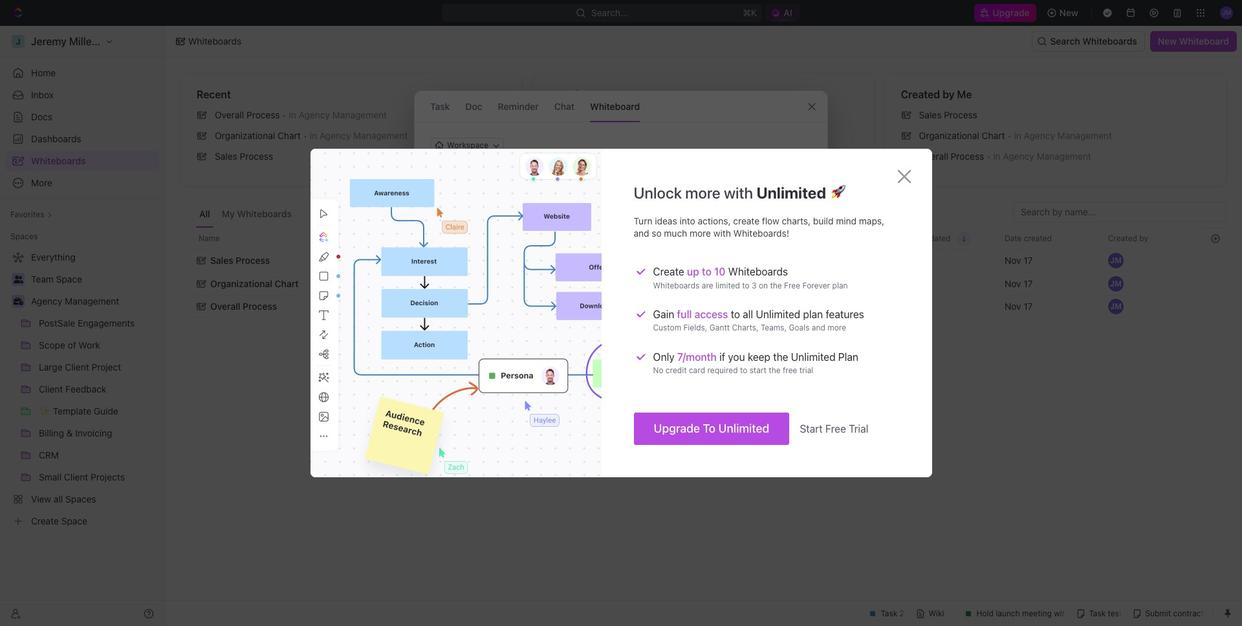Task type: describe. For each thing, give the bounding box(es) containing it.
search whiteboards
[[1051, 36, 1138, 47]]

docs
[[31, 111, 52, 122]]

whiteboards inside button
[[237, 208, 292, 219]]

favorites inside button
[[10, 210, 45, 219]]

created by
[[1109, 233, 1149, 243]]

create
[[653, 266, 685, 278]]

process inside button
[[236, 255, 270, 266]]

favorites button
[[5, 207, 57, 223]]

home
[[31, 67, 56, 78]]

and inside gain full access to all unlimited plan features custom fields, gantt charts, teams, goals and more
[[812, 323, 826, 333]]

all
[[743, 309, 753, 320]]

sales process inside button
[[210, 255, 270, 266]]

much
[[664, 228, 687, 239]]

3
[[752, 281, 757, 290]]

credit
[[666, 366, 687, 375]]

start
[[800, 423, 823, 435]]

charts,
[[782, 215, 811, 226]]

my whiteboards button
[[219, 202, 295, 228]]

by for created by me
[[943, 89, 955, 100]]

to inside only 7/month if you keep the unlimited plan no credit card required to start the free trial
[[740, 366, 748, 375]]

whiteboards link
[[5, 151, 159, 172]]

date updated button
[[894, 228, 971, 249]]

1 horizontal spatial free
[[826, 423, 846, 435]]

everything
[[782, 255, 827, 266]]

0 vertical spatial overall process • in agency management
[[215, 109, 387, 120]]

task
[[430, 101, 450, 112]]

agency management for organizational chart
[[782, 278, 871, 289]]

⌘k
[[743, 7, 757, 18]]

row containing overall process
[[181, 294, 1227, 320]]

keep
[[748, 351, 771, 363]]

1 vertical spatial sales process link
[[192, 146, 517, 167]]

maps,
[[859, 215, 885, 226]]

row containing organizational chart
[[181, 271, 1227, 297]]

1 horizontal spatial favorites
[[549, 89, 594, 100]]

if
[[720, 351, 726, 363]]

turn
[[634, 215, 653, 226]]

flow
[[762, 215, 780, 226]]

plan inside gain full access to all unlimited plan features custom fields, gantt charts, teams, goals and more
[[803, 309, 823, 320]]

task button
[[430, 91, 450, 122]]

new button
[[1042, 3, 1087, 23]]

fields,
[[684, 323, 708, 333]]

business time image for overall process
[[771, 304, 779, 310]]

sidebar navigation
[[0, 26, 165, 626]]

sales process for bottommost sales process link
[[215, 151, 273, 162]]

unlimited inside only 7/month if you keep the unlimited plan no credit card required to start the free trial
[[791, 351, 836, 363]]

trial
[[849, 423, 869, 435]]

organizational for created by me
[[919, 130, 980, 141]]

jm for overall process
[[1111, 302, 1122, 311]]

all
[[199, 208, 210, 219]]

date updated
[[902, 233, 951, 243]]

Name this Whiteboard... field
[[415, 164, 828, 179]]

17 for organizational chart
[[1024, 278, 1033, 289]]

doc button
[[466, 91, 483, 122]]

business time image for organizational chart
[[771, 281, 779, 287]]

plan
[[839, 351, 859, 363]]

trial
[[800, 366, 814, 375]]

whiteboards!
[[734, 228, 790, 239]]

upgrade for upgrade to unlimited
[[654, 422, 700, 436]]

access
[[695, 309, 728, 320]]

mind
[[836, 215, 857, 226]]

Search by name... text field
[[1021, 203, 1219, 222]]

charts,
[[732, 323, 759, 333]]

features
[[826, 309, 865, 320]]

private
[[454, 255, 483, 266]]

ideas
[[655, 215, 677, 226]]

1 vertical spatial the
[[773, 351, 789, 363]]

my
[[222, 208, 235, 219]]

agency management for overall process
[[782, 301, 871, 312]]

sales for bottommost sales process link
[[215, 151, 237, 162]]

table containing sales process
[[181, 228, 1227, 320]]

to
[[703, 422, 716, 436]]

created by me
[[901, 89, 972, 100]]

process inside button
[[243, 301, 277, 312]]

2 vertical spatial the
[[769, 366, 781, 375]]

organizational chart
[[210, 278, 299, 289]]

custom
[[653, 323, 682, 333]]

the inside create up to 10 whiteboards whiteboards are limited to 3 on the free forever plan
[[770, 281, 782, 290]]

jeremy miller, , element for overall process
[[1109, 299, 1124, 315]]

organizational chart • in agency management for recent
[[215, 130, 408, 141]]

to left the 3
[[743, 281, 750, 290]]

10
[[714, 266, 726, 278]]

required
[[708, 366, 738, 375]]

17 for overall process
[[1024, 301, 1033, 312]]

row containing name
[[181, 228, 1227, 249]]

build
[[813, 215, 834, 226]]

dialog containing unlock more with
[[310, 149, 932, 478]]

card
[[689, 366, 705, 375]]

free
[[783, 366, 798, 375]]

doc
[[466, 101, 483, 112]]

date for date created
[[1005, 233, 1022, 243]]

start free trial
[[800, 423, 869, 435]]

whiteboards inside "link"
[[31, 155, 86, 166]]

inbox
[[31, 89, 54, 100]]

reminder
[[498, 101, 539, 112]]

are
[[702, 281, 714, 290]]

unlimited up charts,
[[757, 184, 826, 202]]

limited
[[716, 281, 740, 290]]

to left '10'
[[702, 266, 712, 278]]

forever
[[803, 281, 830, 290]]

chart inside organizational chart button
[[275, 278, 299, 289]]

nov for sales process
[[1005, 255, 1022, 266]]

overall process button
[[188, 294, 757, 320]]

new whiteboard
[[1158, 36, 1230, 47]]

jm for sales process
[[1111, 255, 1122, 265]]

organizational chart button
[[188, 271, 757, 297]]

search whiteboards button
[[1033, 31, 1145, 52]]



Task type: vqa. For each thing, say whether or not it's contained in the screenshot.
bottom "new"
no



Task type: locate. For each thing, give the bounding box(es) containing it.
organizational
[[215, 130, 275, 141], [919, 130, 980, 141], [210, 278, 272, 289]]

turn ideas into actions, create flow charts, build mind maps, and so much more with whiteboards!
[[634, 215, 885, 239]]

0 horizontal spatial favorites
[[10, 210, 45, 219]]

0 horizontal spatial overall process • in agency management
[[215, 109, 387, 120]]

1 horizontal spatial whiteboard
[[1180, 36, 1230, 47]]

1 row from the top
[[181, 228, 1227, 249]]

only
[[653, 351, 675, 363]]

0 vertical spatial by
[[943, 89, 955, 100]]

more
[[686, 184, 721, 202], [690, 228, 711, 239], [828, 323, 847, 333]]

0 vertical spatial the
[[770, 281, 782, 290]]

1 vertical spatial more
[[690, 228, 711, 239]]

tab list
[[196, 202, 295, 228]]

start
[[750, 366, 767, 375]]

unlimited inside button
[[719, 422, 770, 436]]

0 vertical spatial free
[[784, 281, 801, 290]]

0 horizontal spatial whiteboard
[[590, 101, 640, 112]]

row down actions,
[[181, 228, 1227, 249]]

3 jm from the top
[[1111, 302, 1122, 311]]

0 vertical spatial nov 17
[[1005, 255, 1033, 266]]

created
[[1024, 233, 1052, 243]]

2 vertical spatial nov
[[1005, 301, 1022, 312]]

3 nov from the top
[[1005, 301, 1022, 312]]

0 vertical spatial more
[[686, 184, 721, 202]]

more down "into" in the top right of the page
[[690, 228, 711, 239]]

to inside gain full access to all unlimited plan features custom fields, gantt charts, teams, goals and more
[[731, 309, 740, 320]]

0 vertical spatial jm
[[1111, 255, 1122, 265]]

jm for organizational chart
[[1111, 279, 1122, 288]]

the
[[770, 281, 782, 290], [773, 351, 789, 363], [769, 366, 781, 375]]

1 horizontal spatial and
[[812, 323, 826, 333]]

spaces
[[10, 232, 38, 241]]

•
[[283, 110, 286, 120], [303, 130, 307, 141], [1008, 130, 1012, 141], [987, 151, 991, 161]]

2 17 from the top
[[1024, 278, 1033, 289]]

dialog containing task
[[414, 91, 828, 282]]

0 horizontal spatial created
[[901, 89, 940, 100]]

overall process • in agency management
[[215, 109, 387, 120], [919, 151, 1092, 162]]

free left forever
[[784, 281, 801, 290]]

nov 17 for sales process
[[1005, 255, 1033, 266]]

upgrade for upgrade
[[993, 7, 1030, 18]]

upgrade left to
[[654, 422, 700, 436]]

create
[[733, 215, 760, 226]]

1 horizontal spatial upgrade
[[993, 7, 1030, 18]]

on
[[759, 281, 768, 290]]

1 horizontal spatial date
[[1005, 233, 1022, 243]]

organizational up 'overall process'
[[210, 278, 272, 289]]

17
[[1024, 255, 1033, 266], [1024, 278, 1033, 289], [1024, 301, 1033, 312]]

nov for organizational chart
[[1005, 278, 1022, 289]]

create up to 10 whiteboards whiteboards are limited to 3 on the free forever plan
[[653, 266, 848, 290]]

1 vertical spatial jm
[[1111, 279, 1122, 288]]

whiteboards inside button
[[1083, 36, 1138, 47]]

business time image
[[13, 298, 23, 305]]

unlimited inside gain full access to all unlimited plan features custom fields, gantt charts, teams, goals and more
[[756, 309, 801, 320]]

to left start at the right
[[740, 366, 748, 375]]

row down are
[[181, 294, 1227, 320]]

overall down the created by me
[[919, 151, 949, 162]]

organizational for recent
[[215, 130, 275, 141]]

whiteboard inside dialog
[[590, 101, 640, 112]]

new
[[1060, 7, 1079, 18], [1158, 36, 1177, 47]]

1 vertical spatial upgrade
[[654, 422, 700, 436]]

nov
[[1005, 255, 1022, 266], [1005, 278, 1022, 289], [1005, 301, 1022, 312]]

2 row from the top
[[181, 248, 1227, 273]]

2 vertical spatial 17
[[1024, 301, 1033, 312]]

sales process up my whiteboards
[[215, 151, 273, 162]]

search...
[[592, 7, 629, 18]]

with
[[724, 184, 753, 202], [714, 228, 731, 239]]

agency management link
[[31, 291, 157, 312]]

plan up goals
[[803, 309, 823, 320]]

full
[[677, 309, 692, 320]]

the left free
[[769, 366, 781, 375]]

1 nov 17 from the top
[[1005, 255, 1033, 266]]

plan right forever
[[833, 281, 848, 290]]

me
[[958, 89, 972, 100]]

0 vertical spatial nov
[[1005, 255, 1022, 266]]

inbox link
[[5, 85, 159, 105]]

date created
[[1005, 233, 1052, 243]]

0 horizontal spatial by
[[943, 89, 955, 100]]

and down turn on the top
[[634, 228, 649, 239]]

actions,
[[698, 215, 731, 226]]

2 jm from the top
[[1111, 279, 1122, 288]]

created left me
[[901, 89, 940, 100]]

1 horizontal spatial by
[[1140, 233, 1149, 243]]

0 horizontal spatial plan
[[803, 309, 823, 320]]

chat button
[[555, 91, 575, 122]]

whiteboards right search
[[1083, 36, 1138, 47]]

0 horizontal spatial date
[[902, 233, 919, 243]]

jeremy miller, , element for organizational chart
[[1109, 276, 1124, 292]]

more inside gain full access to all unlimited plan features custom fields, gantt charts, teams, goals and more
[[828, 323, 847, 333]]

business time image right on
[[771, 281, 779, 287]]

dialog
[[414, 91, 828, 282], [310, 149, 932, 478]]

sales for the rightmost sales process link
[[919, 109, 942, 120]]

overall down organizational chart
[[210, 301, 240, 312]]

chart for created by me
[[982, 130, 1005, 141]]

favorites up spaces
[[10, 210, 45, 219]]

created inside row
[[1109, 233, 1138, 243]]

upgrade to unlimited
[[654, 422, 770, 436]]

into
[[680, 215, 696, 226]]

0 horizontal spatial upgrade
[[654, 422, 700, 436]]

created for created by
[[1109, 233, 1138, 243]]

2 nov 17 from the top
[[1005, 278, 1033, 289]]

2 vertical spatial sales
[[210, 255, 233, 266]]

1 organizational chart • in agency management from the left
[[215, 130, 408, 141]]

by for created by
[[1140, 233, 1149, 243]]

1 date from the left
[[902, 233, 919, 243]]

sales down the created by me
[[919, 109, 942, 120]]

date created button
[[997, 228, 1060, 249]]

sales up my
[[215, 151, 237, 162]]

1 horizontal spatial overall process • in agency management
[[919, 151, 1092, 162]]

no
[[653, 366, 664, 375]]

in
[[289, 109, 296, 120], [310, 130, 317, 141], [1014, 130, 1022, 141], [994, 151, 1001, 162]]

dashboards
[[31, 133, 81, 144]]

1 vertical spatial with
[[714, 228, 731, 239]]

2 vertical spatial nov 17
[[1005, 301, 1033, 312]]

chat
[[555, 101, 575, 112]]

organizational chart • in agency management for created by me
[[919, 130, 1113, 141]]

upgrade left new button
[[993, 7, 1030, 18]]

whiteboards down "create"
[[653, 281, 700, 290]]

2 vertical spatial overall
[[210, 301, 240, 312]]

free
[[784, 281, 801, 290], [826, 423, 846, 435]]

0 vertical spatial overall
[[215, 109, 244, 120]]

1 nov from the top
[[1005, 255, 1022, 266]]

agency management down everything
[[782, 278, 871, 289]]

1 vertical spatial overall
[[919, 151, 949, 162]]

whiteboards up the 3
[[729, 266, 788, 278]]

1 vertical spatial favorites
[[10, 210, 45, 219]]

the right on
[[770, 281, 782, 290]]

1 vertical spatial business time image
[[771, 304, 779, 310]]

1 vertical spatial created
[[1109, 233, 1138, 243]]

sales
[[919, 109, 942, 120], [215, 151, 237, 162], [210, 255, 233, 266]]

0 vertical spatial sales process link
[[896, 105, 1221, 126]]

overall process
[[210, 301, 277, 312]]

0 vertical spatial jeremy miller, , element
[[1109, 253, 1124, 268]]

0 vertical spatial business time image
[[771, 281, 779, 287]]

1 horizontal spatial sales process link
[[896, 105, 1221, 126]]

0 vertical spatial created
[[901, 89, 940, 100]]

free left trial
[[826, 423, 846, 435]]

17 for sales process
[[1024, 255, 1033, 266]]

1 vertical spatial plan
[[803, 309, 823, 320]]

unlimited up trial
[[791, 351, 836, 363]]

goals
[[789, 323, 810, 333]]

0 vertical spatial and
[[634, 228, 649, 239]]

1 vertical spatial free
[[826, 423, 846, 435]]

dashboards link
[[5, 129, 159, 150]]

table
[[181, 228, 1227, 320]]

you
[[728, 351, 745, 363]]

upgrade
[[993, 7, 1030, 18], [654, 422, 700, 436]]

created down search by name... text field
[[1109, 233, 1138, 243]]

1 jeremy miller, , element from the top
[[1109, 253, 1124, 268]]

0 vertical spatial with
[[724, 184, 753, 202]]

1 vertical spatial nov 17
[[1005, 278, 1033, 289]]

overall down recent
[[215, 109, 244, 120]]

by down search by name... text field
[[1140, 233, 1149, 243]]

1 vertical spatial 17
[[1024, 278, 1033, 289]]

date inside button
[[902, 233, 919, 243]]

gain
[[653, 309, 675, 320]]

docs link
[[5, 107, 159, 127]]

upgrade inside upgrade link
[[993, 7, 1030, 18]]

1 vertical spatial overall process • in agency management
[[919, 151, 1092, 162]]

management inside sidebar navigation
[[65, 296, 119, 307]]

date left updated
[[902, 233, 919, 243]]

sales process for the rightmost sales process link
[[919, 109, 978, 120]]

agency inside sidebar navigation
[[31, 296, 62, 307]]

upgrade to unlimited button
[[634, 413, 790, 445]]

favorites up chat
[[549, 89, 594, 100]]

organizational down the created by me
[[919, 130, 980, 141]]

with down actions,
[[714, 228, 731, 239]]

plan inside create up to 10 whiteboards whiteboards are limited to 3 on the free forever plan
[[833, 281, 848, 290]]

date for date updated
[[902, 233, 919, 243]]

date left created
[[1005, 233, 1022, 243]]

whiteboards down dashboards
[[31, 155, 86, 166]]

with up create
[[724, 184, 753, 202]]

2 vertical spatial jm
[[1111, 302, 1122, 311]]

0 vertical spatial plan
[[833, 281, 848, 290]]

sales process down the created by me
[[919, 109, 978, 120]]

gantt
[[710, 323, 730, 333]]

created for created by me
[[901, 89, 940, 100]]

reminder button
[[498, 91, 539, 122]]

organizational inside button
[[210, 278, 272, 289]]

1 vertical spatial sales
[[215, 151, 237, 162]]

1 vertical spatial jeremy miller, , element
[[1109, 276, 1124, 292]]

agency management inside sidebar navigation
[[31, 296, 119, 307]]

agency
[[299, 109, 330, 120], [320, 130, 351, 141], [1024, 130, 1056, 141], [1003, 151, 1035, 162], [782, 278, 814, 289], [31, 296, 62, 307], [782, 301, 814, 312]]

2 organizational chart • in agency management from the left
[[919, 130, 1113, 141]]

2 date from the left
[[1005, 233, 1022, 243]]

search
[[1051, 36, 1081, 47]]

my whiteboards
[[222, 208, 292, 219]]

date inside button
[[1005, 233, 1022, 243]]

row containing sales process
[[181, 248, 1227, 273]]

name
[[199, 233, 220, 243]]

1 horizontal spatial created
[[1109, 233, 1138, 243]]

sales process button
[[188, 248, 757, 273]]

1 vertical spatial whiteboard
[[590, 101, 640, 112]]

0 vertical spatial whiteboard
[[1180, 36, 1230, 47]]

whiteboards
[[188, 36, 242, 47], [1083, 36, 1138, 47], [31, 155, 86, 166], [237, 208, 292, 219], [729, 266, 788, 278], [653, 281, 700, 290]]

home link
[[5, 63, 159, 83]]

0 horizontal spatial new
[[1060, 7, 1079, 18]]

new for new whiteboard
[[1158, 36, 1177, 47]]

1 horizontal spatial organizational chart • in agency management
[[919, 130, 1113, 141]]

0 vertical spatial new
[[1060, 7, 1079, 18]]

cell
[[894, 249, 997, 272], [1204, 249, 1227, 272], [894, 272, 997, 295], [1204, 272, 1227, 295], [894, 295, 997, 318], [1204, 295, 1227, 318]]

3 jeremy miller, , element from the top
[[1109, 299, 1124, 315]]

0 vertical spatial 17
[[1024, 255, 1033, 266]]

row up are
[[181, 248, 1227, 273]]

by left me
[[943, 89, 955, 100]]

0 horizontal spatial and
[[634, 228, 649, 239]]

0 horizontal spatial organizational chart • in agency management
[[215, 130, 408, 141]]

sales process
[[919, 109, 978, 120], [215, 151, 273, 162], [210, 255, 270, 266]]

0 horizontal spatial sales process link
[[192, 146, 517, 167]]

nov for overall process
[[1005, 301, 1022, 312]]

agency management down forever
[[782, 301, 871, 312]]

unlimited right to
[[719, 422, 770, 436]]

7/month
[[678, 351, 717, 363]]

organizational down recent
[[215, 130, 275, 141]]

2 jeremy miller, , element from the top
[[1109, 276, 1124, 292]]

the up free
[[773, 351, 789, 363]]

gain full access to all unlimited plan features custom fields, gantt charts, teams, goals and more
[[653, 309, 865, 333]]

by inside row
[[1140, 233, 1149, 243]]

1 vertical spatial nov
[[1005, 278, 1022, 289]]

tab list containing all
[[196, 202, 295, 228]]

location
[[772, 233, 803, 243]]

sales down name
[[210, 255, 233, 266]]

0 horizontal spatial free
[[784, 281, 801, 290]]

jeremy miller, , element for sales process
[[1109, 253, 1124, 268]]

whiteboards up recent
[[188, 36, 242, 47]]

business time image up teams,
[[771, 304, 779, 310]]

2 vertical spatial more
[[828, 323, 847, 333]]

1 vertical spatial by
[[1140, 233, 1149, 243]]

1 jm from the top
[[1111, 255, 1122, 265]]

nov 17 for organizational chart
[[1005, 278, 1033, 289]]

jeremy miller, , element
[[1109, 253, 1124, 268], [1109, 276, 1124, 292], [1109, 299, 1124, 315]]

row up 'access'
[[181, 271, 1227, 297]]

0 vertical spatial sales process
[[919, 109, 978, 120]]

more up actions,
[[686, 184, 721, 202]]

overall inside overall process button
[[210, 301, 240, 312]]

so
[[652, 228, 662, 239]]

sales inside sales process button
[[210, 255, 233, 266]]

whiteboards right my
[[237, 208, 292, 219]]

chart for recent
[[278, 130, 301, 141]]

1 horizontal spatial plan
[[833, 281, 848, 290]]

1 vertical spatial and
[[812, 323, 826, 333]]

3 nov 17 from the top
[[1005, 301, 1033, 312]]

all button
[[196, 202, 213, 228]]

process
[[247, 109, 280, 120], [944, 109, 978, 120], [240, 151, 273, 162], [951, 151, 985, 162], [236, 255, 270, 266], [243, 301, 277, 312]]

2 business time image from the top
[[771, 304, 779, 310]]

updated
[[921, 233, 951, 243]]

teams,
[[761, 323, 787, 333]]

2 vertical spatial jeremy miller, , element
[[1109, 299, 1124, 315]]

1 business time image from the top
[[771, 281, 779, 287]]

1 horizontal spatial new
[[1158, 36, 1177, 47]]

nov 17 for overall process
[[1005, 301, 1033, 312]]

2 nov from the top
[[1005, 278, 1022, 289]]

sales process up organizational chart
[[210, 255, 270, 266]]

new for new
[[1060, 7, 1079, 18]]

to
[[702, 266, 712, 278], [743, 281, 750, 290], [731, 309, 740, 320], [740, 366, 748, 375]]

to left all
[[731, 309, 740, 320]]

1 vertical spatial new
[[1158, 36, 1177, 47]]

free inside create up to 10 whiteboards whiteboards are limited to 3 on the free forever plan
[[784, 281, 801, 290]]

upgrade inside upgrade to unlimited button
[[654, 422, 700, 436]]

business time image
[[771, 281, 779, 287], [771, 304, 779, 310]]

2 vertical spatial sales process
[[210, 255, 270, 266]]

unlock more with unlimited
[[634, 184, 826, 202]]

more inside the turn ideas into actions, create flow charts, build mind maps, and so much more with whiteboards!
[[690, 228, 711, 239]]

0 vertical spatial favorites
[[549, 89, 594, 100]]

row
[[181, 228, 1227, 249], [181, 248, 1227, 273], [181, 271, 1227, 297], [181, 294, 1227, 320]]

0 vertical spatial sales
[[919, 109, 942, 120]]

whiteboard button
[[590, 91, 640, 122]]

and inside the turn ideas into actions, create flow charts, build mind maps, and so much more with whiteboards!
[[634, 228, 649, 239]]

organizational chart • in agency management
[[215, 130, 408, 141], [919, 130, 1113, 141]]

0 vertical spatial upgrade
[[993, 7, 1030, 18]]

more down features
[[828, 323, 847, 333]]

1 vertical spatial sales process
[[215, 151, 273, 162]]

whiteboard inside button
[[1180, 36, 1230, 47]]

4 row from the top
[[181, 294, 1227, 320]]

created
[[901, 89, 940, 100], [1109, 233, 1138, 243]]

agency management right business time icon
[[31, 296, 119, 307]]

3 17 from the top
[[1024, 301, 1033, 312]]

with inside the turn ideas into actions, create flow charts, build mind maps, and so much more with whiteboards!
[[714, 228, 731, 239]]

3 row from the top
[[181, 271, 1227, 297]]

and right goals
[[812, 323, 826, 333]]

recent
[[197, 89, 231, 100]]

unlimited up teams,
[[756, 309, 801, 320]]

1 17 from the top
[[1024, 255, 1033, 266]]

no favorited whiteboards image
[[678, 114, 730, 166]]



